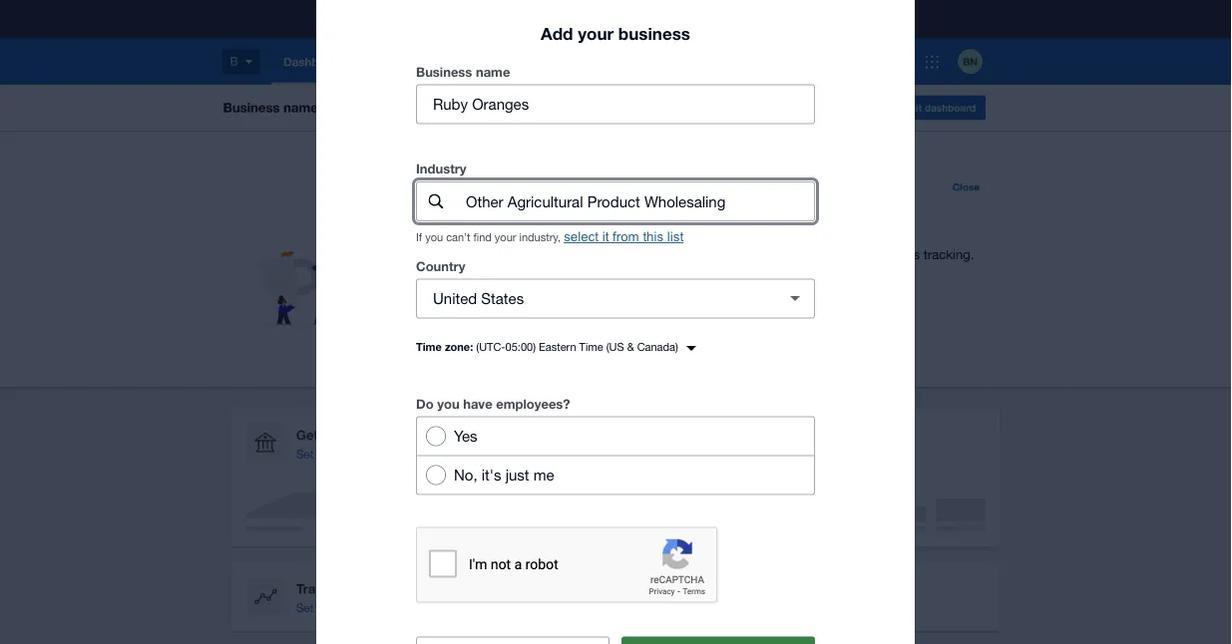 Task type: locate. For each thing, give the bounding box(es) containing it.
you right the if
[[425, 231, 443, 244]]

do you have employees?
[[416, 396, 570, 411]]

do
[[416, 396, 434, 411]]

add
[[541, 23, 573, 43]]

select it from this list button
[[564, 229, 684, 245]]

you for have
[[437, 396, 460, 411]]

list
[[668, 229, 684, 244]]

0 horizontal spatial your
[[495, 231, 516, 244]]

Business name field
[[417, 85, 814, 123]]

do you have employees? group
[[416, 416, 815, 495]]

you for can't
[[425, 231, 443, 244]]

can't
[[446, 231, 470, 244]]

your
[[578, 23, 614, 43], [495, 231, 516, 244]]

time left 'zone:' on the left bottom of the page
[[416, 341, 442, 354]]

1 horizontal spatial time
[[579, 341, 603, 354]]

business name
[[416, 64, 510, 79]]

1 horizontal spatial your
[[578, 23, 614, 43]]

you inside if you can't find your industry, select it from this list
[[425, 231, 443, 244]]

just
[[506, 466, 530, 484]]

time zone: (utc-05:00) eastern time (us & canada)
[[416, 341, 678, 354]]

your right add
[[578, 23, 614, 43]]

05:00)
[[506, 341, 536, 354]]

0 vertical spatial you
[[425, 231, 443, 244]]

0 horizontal spatial time
[[416, 341, 442, 354]]

your right find
[[495, 231, 516, 244]]

1 vertical spatial your
[[495, 231, 516, 244]]

time
[[416, 341, 442, 354], [579, 341, 603, 354]]

industry,
[[519, 231, 561, 244]]

it's
[[482, 466, 502, 484]]

find
[[474, 231, 492, 244]]

you
[[425, 231, 443, 244], [437, 396, 460, 411]]

(utc-
[[476, 341, 506, 354]]

you right "do"
[[437, 396, 460, 411]]

canada)
[[637, 341, 678, 354]]

1 vertical spatial you
[[437, 396, 460, 411]]

time left (us
[[579, 341, 603, 354]]



Task type: vqa. For each thing, say whether or not it's contained in the screenshot.
topmost THE YOUR
yes



Task type: describe. For each thing, give the bounding box(es) containing it.
from
[[613, 229, 639, 244]]

name
[[476, 64, 510, 79]]

business
[[416, 64, 472, 79]]

if
[[416, 231, 422, 244]]

0 vertical spatial your
[[578, 23, 614, 43]]

yes
[[454, 427, 478, 445]]

&
[[627, 341, 634, 354]]

have
[[463, 396, 493, 411]]

(us
[[606, 341, 624, 354]]

eastern
[[539, 341, 576, 354]]

if you can't find your industry, select it from this list
[[416, 229, 684, 244]]

industry
[[416, 161, 467, 176]]

employees?
[[496, 396, 570, 411]]

zone:
[[445, 341, 473, 354]]

select
[[564, 229, 599, 244]]

1 time from the left
[[416, 341, 442, 354]]

your inside if you can't find your industry, select it from this list
[[495, 231, 516, 244]]

2 time from the left
[[579, 341, 603, 354]]

Country field
[[417, 280, 767, 318]]

me
[[534, 466, 554, 484]]

this
[[643, 229, 664, 244]]

no,
[[454, 466, 478, 484]]

country
[[416, 258, 465, 274]]

search icon image
[[429, 194, 444, 209]]

no, it's just me
[[454, 466, 554, 484]]

add your business
[[541, 23, 691, 43]]

Industry field
[[464, 182, 814, 220]]

business
[[619, 23, 691, 43]]

clear image
[[775, 279, 815, 319]]

it
[[602, 229, 609, 244]]



